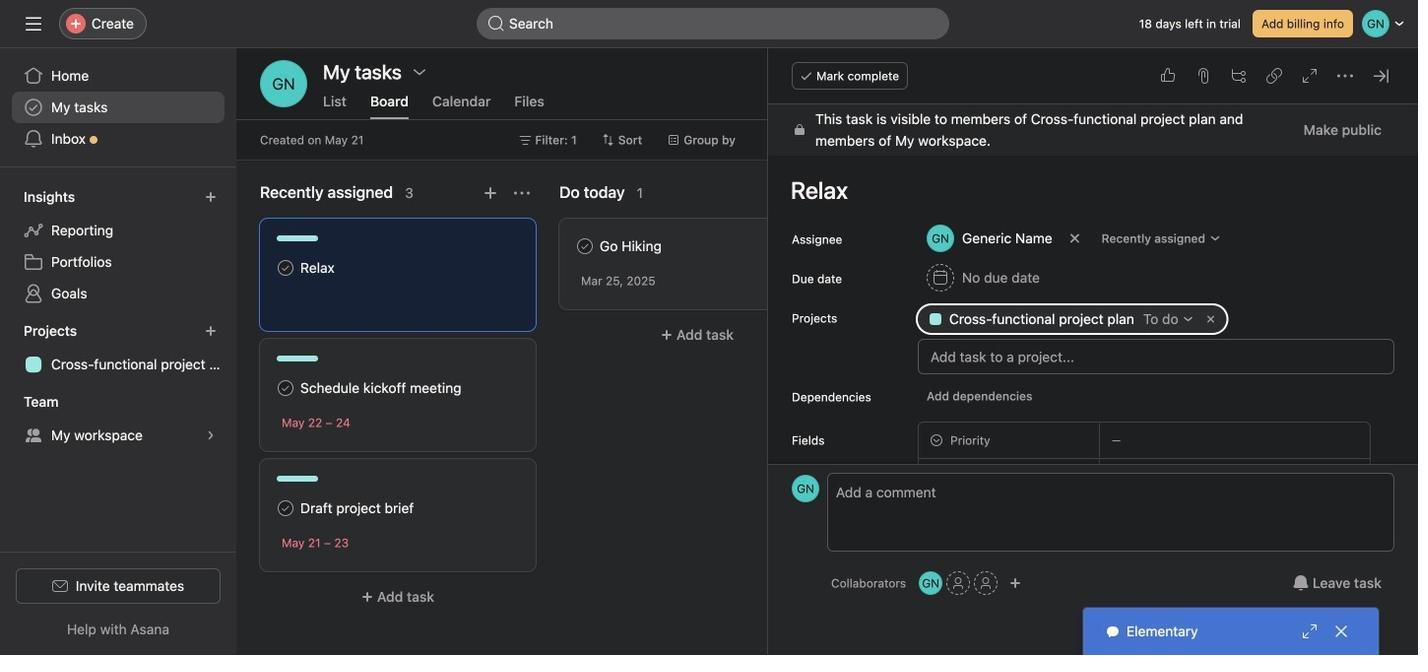Task type: vqa. For each thing, say whether or not it's contained in the screenshot.
"home"
no



Task type: describe. For each thing, give the bounding box(es) containing it.
0 vertical spatial gn image
[[272, 60, 295, 107]]

full screen image
[[1302, 68, 1318, 84]]

1 horizontal spatial mark complete image
[[573, 234, 597, 258]]

Task Name text field
[[778, 167, 1395, 213]]

see details, my workspace image
[[205, 430, 217, 441]]

1 vertical spatial mark complete image
[[274, 497, 298, 520]]

close details image
[[1373, 68, 1389, 84]]

expand elementary image
[[1302, 624, 1318, 639]]

teams element
[[0, 384, 236, 455]]

2 mark complete image from the top
[[274, 376, 298, 400]]

remove assignee image
[[1070, 232, 1081, 244]]

insights element
[[0, 179, 236, 313]]

more section actions image
[[514, 185, 530, 201]]

add subtask image
[[1231, 68, 1247, 84]]

remove image
[[1204, 311, 1219, 327]]

add task image
[[483, 185, 498, 201]]

copy task link image
[[1267, 68, 1283, 84]]

close image
[[1334, 624, 1350, 639]]

2 vertical spatial gn image
[[922, 571, 940, 595]]



Task type: locate. For each thing, give the bounding box(es) containing it.
new project or portfolio image
[[205, 325, 217, 337]]

Mark complete checkbox
[[573, 234, 597, 258], [274, 256, 298, 280], [274, 497, 298, 520]]

attachments: add a file to this task, relax image
[[1196, 68, 1212, 84]]

projects element
[[0, 313, 236, 384]]

global element
[[0, 48, 236, 166]]

mark complete image
[[274, 256, 298, 280], [274, 376, 298, 400]]

add or remove collaborators image
[[1010, 577, 1022, 589]]

0 vertical spatial mark complete image
[[573, 234, 597, 258]]

main content
[[768, 104, 1419, 655]]

1 mark complete image from the top
[[274, 256, 298, 280]]

gn image
[[272, 60, 295, 107], [797, 475, 815, 502], [922, 571, 940, 595]]

hide sidebar image
[[26, 16, 41, 32]]

0 horizontal spatial mark complete image
[[274, 497, 298, 520]]

1 vertical spatial mark complete image
[[274, 376, 298, 400]]

relax dialog
[[768, 48, 1419, 655]]

1 vertical spatial gn image
[[797, 475, 815, 502]]

more actions for this task image
[[1338, 68, 1354, 84]]

1 horizontal spatial gn image
[[797, 475, 815, 502]]

prominent image
[[489, 16, 504, 32]]

new insights image
[[205, 191, 217, 203]]

mark complete image
[[573, 234, 597, 258], [274, 497, 298, 520]]

2 horizontal spatial gn image
[[922, 571, 940, 595]]

Mark complete checkbox
[[274, 376, 298, 400]]

0 vertical spatial mark complete image
[[274, 256, 298, 280]]

show options image
[[412, 64, 427, 80]]

0 likes. click to like this task image
[[1161, 68, 1176, 84]]

list box
[[477, 8, 950, 39]]

0 horizontal spatial gn image
[[272, 60, 295, 107]]



